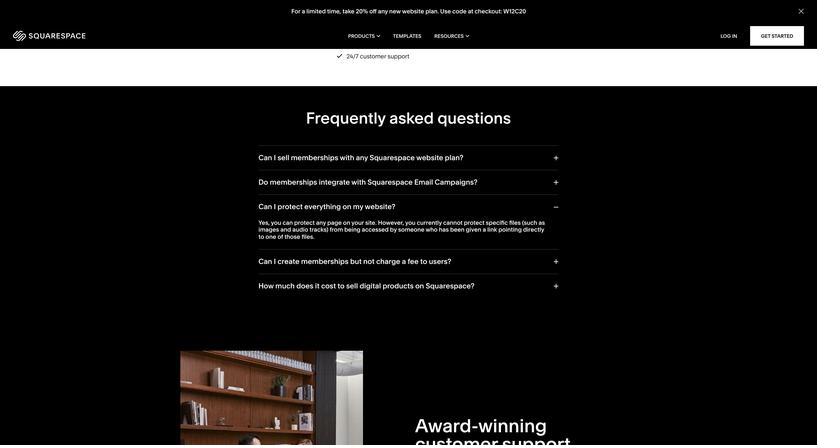 Task type: describe. For each thing, give the bounding box(es) containing it.
log
[[721, 33, 732, 39]]

do
[[259, 178, 268, 187]]

2 vertical spatial squarespace
[[368, 178, 413, 187]]

use
[[440, 8, 451, 15]]

1 vertical spatial squarespace
[[370, 153, 415, 162]]

been
[[451, 226, 465, 234]]

squarespace logo link
[[13, 31, 171, 41]]

checkout:
[[475, 8, 502, 15]]

off
[[370, 8, 377, 15]]

much
[[276, 282, 295, 291]]

award-
[[415, 415, 479, 437]]

support inside award-winning customer support
[[503, 433, 571, 445]]

1 vertical spatial memberships
[[270, 178, 318, 187]]

with for integrate
[[352, 178, 366, 187]]

0 horizontal spatial customer
[[360, 53, 387, 60]]

0 vertical spatial can
[[535, 40, 546, 48]]

cannot
[[444, 219, 463, 227]]

0 vertical spatial on
[[343, 203, 352, 211]]

log             in
[[721, 33, 738, 39]]

users?
[[429, 257, 452, 266]]

to inside 'yes, you can protect any page on your site. however, you currently cannot protect specific files (such as images and audio tracks) from being accessed by someone who has been given a link pointing directly to one of those files.'
[[259, 233, 264, 241]]

20%
[[356, 8, 368, 15]]

digital
[[360, 282, 381, 291]]

24/7 customer support
[[347, 53, 410, 60]]

w12c20
[[504, 8, 526, 15]]

from
[[330, 226, 343, 234]]

get started
[[762, 33, 794, 39]]

my
[[353, 203, 364, 211]]

customer care advisors. image
[[180, 351, 363, 445]]

for a limited time, take 20% off any new website plan. use code at checkout: w12c20
[[292, 8, 526, 15]]

code
[[453, 8, 467, 15]]

products
[[348, 33, 375, 39]]

limited
[[307, 8, 326, 15]]

currently
[[417, 219, 442, 227]]

yes,
[[259, 219, 270, 227]]

protect left link
[[464, 219, 485, 227]]

but
[[351, 257, 362, 266]]

1 horizontal spatial any
[[356, 153, 368, 162]]

templates link
[[393, 23, 422, 49]]

0 horizontal spatial sell
[[278, 153, 290, 162]]

customers
[[504, 40, 534, 48]]

i for sell
[[274, 153, 276, 162]]

get started link
[[751, 26, 805, 46]]

1 you from the left
[[271, 219, 282, 227]]

started
[[772, 33, 794, 39]]

resources button
[[435, 23, 469, 49]]

award-winning customer support
[[415, 415, 571, 445]]

customers can pay with paypal or credit card
[[504, 40, 628, 48]]

everything
[[305, 203, 341, 211]]

at
[[468, 8, 474, 15]]

how
[[259, 282, 274, 291]]

(such
[[523, 219, 538, 227]]

1 vertical spatial website
[[417, 153, 444, 162]]

protect up files.
[[294, 219, 315, 227]]

24/7
[[347, 53, 359, 60]]

0 vertical spatial website
[[402, 8, 424, 15]]

branding
[[413, 40, 438, 48]]

i for create
[[274, 257, 276, 266]]

log             in link
[[721, 33, 738, 39]]

integrate
[[319, 178, 350, 187]]

email
[[415, 178, 434, 187]]

accessed
[[362, 226, 389, 234]]

can i protect everything on my website?
[[259, 203, 396, 211]]

being
[[345, 226, 361, 234]]

i for protect
[[274, 203, 276, 211]]

does
[[297, 282, 314, 291]]

memberships for sell
[[291, 153, 339, 162]]

card
[[615, 40, 628, 48]]

memberships for create
[[301, 257, 349, 266]]

your
[[352, 219, 364, 227]]

no
[[347, 40, 355, 48]]

2 vertical spatial to
[[338, 282, 345, 291]]

images
[[259, 226, 279, 234]]

as
[[539, 219, 546, 227]]

cost
[[322, 282, 336, 291]]

products button
[[348, 23, 380, 49]]

time,
[[327, 8, 341, 15]]

charge
[[377, 257, 401, 266]]

how much does it cost to sell digital products on squarespace?
[[259, 282, 475, 291]]

squarespace?
[[426, 282, 475, 291]]

yes, you can protect any page on your site. however, you currently cannot protect specific files (such as images and audio tracks) from being accessed by someone who has been given a link pointing directly to one of those files.
[[259, 219, 546, 241]]



Task type: locate. For each thing, give the bounding box(es) containing it.
credit
[[598, 40, 614, 48]]

2 horizontal spatial any
[[378, 8, 388, 15]]

2 vertical spatial any
[[316, 219, 326, 227]]

can for can i create memberships but not charge a fee to users?
[[259, 257, 272, 266]]

1 vertical spatial support
[[503, 433, 571, 445]]

3 i from the top
[[274, 257, 276, 266]]

2 vertical spatial memberships
[[301, 257, 349, 266]]

on right products
[[416, 282, 424, 291]]

plan.
[[426, 8, 439, 15]]

with for pay
[[558, 40, 570, 48]]

a left fee
[[402, 257, 406, 266]]

can left create
[[259, 257, 272, 266]]

2 horizontal spatial to
[[421, 257, 428, 266]]

to right cost
[[338, 282, 345, 291]]

1 can from the top
[[259, 153, 272, 162]]

2 vertical spatial on
[[416, 282, 424, 291]]

customer
[[347, 28, 374, 36]]

1 horizontal spatial a
[[402, 257, 406, 266]]

0 horizontal spatial support
[[388, 53, 410, 60]]

directly
[[524, 226, 545, 234]]

1 vertical spatial a
[[483, 226, 486, 234]]

1 or from the left
[[406, 40, 412, 48]]

0 vertical spatial i
[[274, 153, 276, 162]]

2 vertical spatial i
[[274, 257, 276, 266]]

to right fee
[[421, 257, 428, 266]]

0 vertical spatial sell
[[278, 153, 290, 162]]

get
[[762, 33, 771, 39]]

1 horizontal spatial you
[[406, 219, 416, 227]]

plan?
[[445, 153, 464, 162]]

1 vertical spatial any
[[356, 153, 368, 162]]

products
[[383, 282, 414, 291]]

2 horizontal spatial a
[[483, 226, 486, 234]]

files.
[[302, 233, 315, 241]]

to
[[259, 233, 264, 241], [421, 257, 428, 266], [338, 282, 345, 291]]

customer inside award-winning customer support
[[415, 433, 498, 445]]

take
[[343, 8, 355, 15]]

any left page
[[316, 219, 326, 227]]

link
[[488, 226, 498, 234]]

do memberships integrate with squarespace email campaigns?
[[259, 178, 478, 187]]

templates
[[393, 33, 422, 39]]

files
[[510, 219, 521, 227]]

0 horizontal spatial a
[[302, 8, 305, 15]]

can left the pay
[[535, 40, 546, 48]]

specific
[[486, 219, 508, 227]]

one
[[266, 233, 276, 241]]

2 vertical spatial with
[[352, 178, 366, 187]]

1 vertical spatial customer
[[415, 433, 498, 445]]

1 horizontal spatial customer
[[415, 433, 498, 445]]

2 you from the left
[[406, 219, 416, 227]]

any up do memberships integrate with squarespace email campaigns?
[[356, 153, 368, 162]]

2 vertical spatial can
[[259, 257, 272, 266]]

3 can from the top
[[259, 257, 272, 266]]

resources
[[435, 33, 464, 39]]

memberships up cost
[[301, 257, 349, 266]]

0 horizontal spatial to
[[259, 233, 264, 241]]

can
[[535, 40, 546, 48], [283, 219, 293, 227]]

new
[[389, 8, 401, 15]]

winning
[[479, 415, 547, 437]]

0 horizontal spatial any
[[316, 219, 326, 227]]

0 vertical spatial can
[[259, 153, 272, 162]]

0 vertical spatial any
[[378, 8, 388, 15]]

website
[[402, 8, 424, 15], [417, 153, 444, 162]]

0 vertical spatial a
[[302, 8, 305, 15]]

website left plan?
[[417, 153, 444, 162]]

can for can i protect everything on my website?
[[259, 203, 272, 211]]

asked
[[390, 108, 434, 128]]

fee
[[408, 257, 419, 266]]

or
[[406, 40, 412, 48], [591, 40, 596, 48]]

1 horizontal spatial to
[[338, 282, 345, 291]]

and
[[281, 226, 291, 234]]

2 vertical spatial a
[[402, 257, 406, 266]]

create
[[278, 257, 300, 266]]

can up "those"
[[283, 219, 293, 227]]

paypal
[[571, 40, 589, 48]]

in
[[733, 33, 738, 39]]

management
[[376, 28, 413, 36]]

1 horizontal spatial sell
[[347, 282, 358, 291]]

a left link
[[483, 226, 486, 234]]

can for can i sell memberships with any squarespace website plan?
[[259, 153, 272, 162]]

for
[[292, 8, 301, 15]]

given
[[466, 226, 482, 234]]

has
[[439, 226, 449, 234]]

it
[[315, 282, 320, 291]]

sell
[[278, 153, 290, 162], [347, 282, 358, 291]]

on
[[343, 203, 352, 211], [343, 219, 351, 227], [416, 282, 424, 291]]

1 vertical spatial i
[[274, 203, 276, 211]]

customer management
[[347, 28, 413, 36]]

1 i from the top
[[274, 153, 276, 162]]

you right yes,
[[271, 219, 282, 227]]

1 horizontal spatial can
[[535, 40, 546, 48]]

1 vertical spatial can
[[283, 219, 293, 227]]

or left credit
[[591, 40, 596, 48]]

someone
[[399, 226, 425, 234]]

with up integrate at top left
[[340, 153, 355, 162]]

with right the pay
[[558, 40, 570, 48]]

1 horizontal spatial support
[[503, 433, 571, 445]]

website right new
[[402, 8, 424, 15]]

memberships up integrate at top left
[[291, 153, 339, 162]]

a right for
[[302, 8, 305, 15]]

0 horizontal spatial or
[[406, 40, 412, 48]]

can i sell memberships with any squarespace website plan?
[[259, 153, 464, 162]]

protect up and
[[278, 203, 303, 211]]

can inside 'yes, you can protect any page on your site. however, you currently cannot protect specific files (such as images and audio tracks) from being accessed by someone who has been given a link pointing directly to one of those files.'
[[283, 219, 293, 227]]

a
[[302, 8, 305, 15], [483, 226, 486, 234], [402, 257, 406, 266]]

protect
[[278, 203, 303, 211], [294, 219, 315, 227], [464, 219, 485, 227]]

to left one on the bottom of page
[[259, 233, 264, 241]]

page
[[328, 219, 342, 227]]

any right off
[[378, 8, 388, 15]]

not
[[364, 257, 375, 266]]

memberships right the do
[[270, 178, 318, 187]]

1 horizontal spatial or
[[591, 40, 596, 48]]

2 can from the top
[[259, 203, 272, 211]]

0 vertical spatial to
[[259, 233, 264, 241]]

1 vertical spatial with
[[340, 153, 355, 162]]

1 vertical spatial to
[[421, 257, 428, 266]]

on left your
[[343, 219, 351, 227]]

on left my at the top
[[343, 203, 352, 211]]

frequently
[[306, 108, 386, 128]]

with right integrate at top left
[[352, 178, 366, 187]]

0 vertical spatial support
[[388, 53, 410, 60]]

2 i from the top
[[274, 203, 276, 211]]

pointing
[[499, 226, 522, 234]]

questions
[[438, 108, 512, 128]]

by
[[390, 226, 397, 234]]

customer
[[360, 53, 387, 60], [415, 433, 498, 445]]

can up yes,
[[259, 203, 272, 211]]

campaigns?
[[435, 178, 478, 187]]

0 horizontal spatial can
[[283, 219, 293, 227]]

0 vertical spatial memberships
[[291, 153, 339, 162]]

can up the do
[[259, 153, 272, 162]]

1 vertical spatial on
[[343, 219, 351, 227]]

tracks)
[[310, 226, 329, 234]]

0 vertical spatial customer
[[360, 53, 387, 60]]

frequently asked questions
[[306, 108, 512, 128]]

0 vertical spatial squarespace
[[356, 40, 393, 48]]

on inside 'yes, you can protect any page on your site. however, you currently cannot protect specific files (such as images and audio tracks) from being accessed by someone who has been given a link pointing directly to one of those files.'
[[343, 219, 351, 227]]

a inside 'yes, you can protect any page on your site. however, you currently cannot protect specific files (such as images and audio tracks) from being accessed by someone who has been given a link pointing directly to one of those files.'
[[483, 226, 486, 234]]

of
[[278, 233, 283, 241]]

support
[[388, 53, 410, 60], [503, 433, 571, 445]]

0 horizontal spatial you
[[271, 219, 282, 227]]

can i create memberships but not charge a fee to users?
[[259, 257, 452, 266]]

any inside 'yes, you can protect any page on your site. however, you currently cannot protect specific files (such as images and audio tracks) from being accessed by someone who has been given a link pointing directly to one of those files.'
[[316, 219, 326, 227]]

any
[[378, 8, 388, 15], [356, 153, 368, 162], [316, 219, 326, 227]]

i
[[274, 153, 276, 162], [274, 203, 276, 211], [274, 257, 276, 266]]

1 vertical spatial can
[[259, 203, 272, 211]]

you right by
[[406, 219, 416, 227]]

1 vertical spatial sell
[[347, 282, 358, 291]]

or down templates
[[406, 40, 412, 48]]

you
[[271, 219, 282, 227], [406, 219, 416, 227]]

0 vertical spatial with
[[558, 40, 570, 48]]

squarespace logo image
[[13, 31, 86, 41]]

website?
[[365, 203, 396, 211]]

2 or from the left
[[591, 40, 596, 48]]

pay
[[547, 40, 557, 48]]

audio
[[293, 226, 309, 234]]

who
[[426, 226, 438, 234]]

site.
[[366, 219, 377, 227]]



Task type: vqa. For each thing, say whether or not it's contained in the screenshot.
Remove ÇIMEN from your favorites list Icon
no



